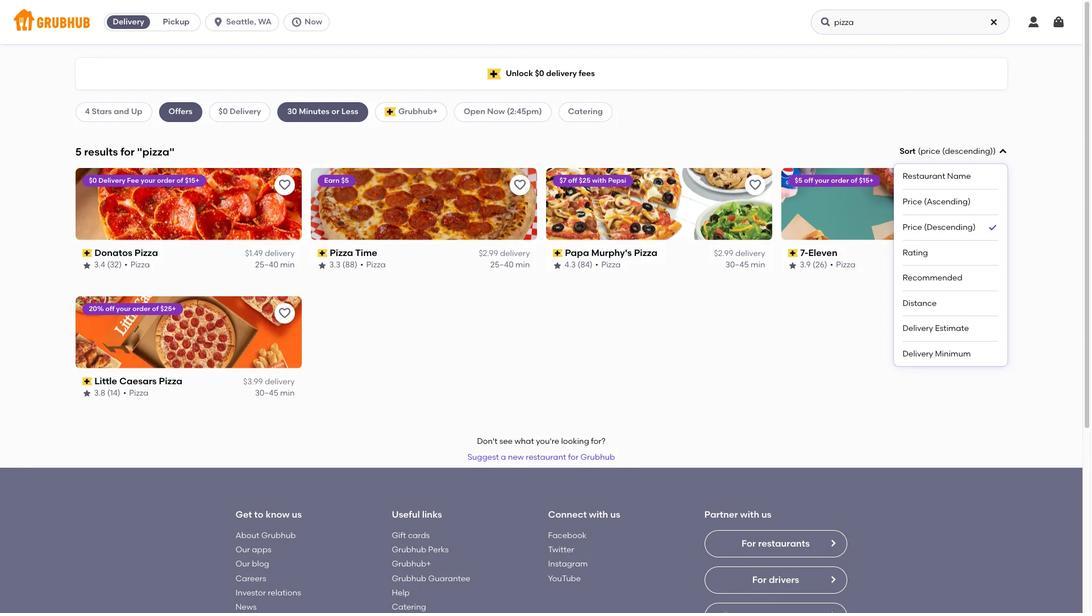 Task type: describe. For each thing, give the bounding box(es) containing it.
donatos pizza
[[94, 248, 158, 258]]

(88)
[[342, 260, 357, 270]]

delivery for delivery
[[113, 17, 144, 27]]

1 horizontal spatial order
[[157, 177, 175, 185]]

catering inside gift cards grubhub perks grubhub+ grubhub guarantee help catering
[[392, 603, 426, 613]]

star icon image for pizza time
[[317, 261, 326, 270]]

$2.99 delivery for papa murphy's pizza
[[714, 249, 765, 259]]

restaurant
[[903, 172, 945, 181]]

save this restaurant button for donatos pizza
[[274, 175, 295, 195]]

grubhub down grubhub+ 'link'
[[392, 574, 426, 584]]

cards
[[408, 531, 430, 541]]

25–40 for donatos pizza
[[255, 260, 278, 270]]

fee
[[127, 177, 139, 185]]

less
[[341, 107, 358, 117]]

min for pizza time
[[515, 260, 530, 270]]

minutes
[[299, 107, 330, 117]]

twitter
[[548, 546, 574, 555]]

useful
[[392, 510, 420, 521]]

• for little caesars pizza
[[123, 389, 126, 399]]

drivers
[[769, 575, 799, 586]]

looking
[[561, 437, 589, 447]]

for for for drivers
[[752, 575, 767, 586]]

up
[[131, 107, 142, 117]]

estimate
[[935, 324, 969, 334]]

• for papa murphy's pizza
[[595, 260, 598, 270]]

• right (26) at the right of the page
[[830, 260, 833, 270]]

delivery estimate
[[903, 324, 969, 334]]

$5 off your order of $15+
[[795, 177, 873, 185]]

save this restaurant button for papa murphy's pizza
[[745, 175, 765, 195]]

7-
[[800, 248, 808, 258]]

now button
[[284, 13, 334, 31]]

for restaurants
[[742, 539, 810, 549]]

$0 delivery
[[219, 107, 261, 117]]

pizza time
[[330, 248, 377, 258]]

save this restaurant button for pizza time
[[509, 175, 530, 195]]

pizza down little caesars pizza at the left bottom of the page
[[129, 389, 149, 399]]

youtube link
[[548, 574, 581, 584]]

3.3
[[329, 260, 341, 270]]

and
[[114, 107, 129, 117]]

facebook
[[548, 531, 587, 541]]

gift cards grubhub perks grubhub+ grubhub guarantee help catering
[[392, 531, 470, 613]]

useful links
[[392, 510, 442, 521]]

star icon image for little caesars pizza
[[82, 389, 91, 399]]

caesars
[[119, 376, 157, 387]]

2 our from the top
[[236, 560, 250, 570]]

connect with us
[[548, 510, 620, 521]]

grubhub plus flag logo image for grubhub+
[[385, 108, 396, 117]]

instagram link
[[548, 560, 588, 570]]

0 vertical spatial for
[[120, 145, 135, 158]]

open now (2:45pm)
[[464, 107, 542, 117]]

restaurant
[[526, 453, 566, 463]]

investor
[[236, 589, 266, 598]]

(32)
[[107, 260, 122, 270]]

grubhub down gift cards link
[[392, 546, 426, 555]]

price (ascending)
[[903, 197, 971, 207]]

your for 7-eleven
[[815, 177, 829, 185]]

minimum
[[935, 349, 971, 359]]

facebook link
[[548, 531, 587, 541]]

Search for food, convenience, alcohol... search field
[[811, 10, 1010, 35]]

gift cards link
[[392, 531, 430, 541]]

1 horizontal spatial of
[[177, 177, 183, 185]]

help link
[[392, 589, 410, 598]]

$0 delivery fee your order of $15+
[[89, 177, 199, 185]]

to
[[254, 510, 263, 521]]

donatos pizza logo image
[[75, 168, 301, 240]]

suggest a new restaurant for grubhub button
[[462, 448, 620, 468]]

(84)
[[578, 260, 592, 270]]

subscription pass image for donatos pizza
[[82, 250, 92, 257]]

1 $15+ from the left
[[185, 177, 199, 185]]

pickup button
[[152, 13, 200, 31]]

• for donatos pizza
[[125, 260, 128, 270]]

suggest a new restaurant for grubhub
[[468, 453, 615, 463]]

1 us from the left
[[292, 510, 302, 521]]

30 minutes or less
[[287, 107, 358, 117]]

our blog link
[[236, 560, 269, 570]]

for drivers
[[752, 575, 799, 586]]

sort ( price (descending) )
[[900, 147, 996, 156]]

$3.99
[[243, 377, 263, 387]]

subscription pass image
[[82, 378, 92, 386]]

unlock
[[506, 69, 533, 78]]

svg image inside the now button
[[291, 16, 302, 28]]

3.4
[[94, 260, 105, 270]]

careers
[[236, 574, 266, 584]]

pizza time logo image
[[311, 168, 537, 240]]

get to know us
[[236, 510, 302, 521]]

grubhub plus flag logo image for unlock $0 delivery fees
[[488, 68, 501, 79]]

main navigation navigation
[[0, 0, 1083, 44]]

a
[[501, 453, 506, 463]]

$7
[[559, 177, 567, 185]]

price
[[921, 147, 940, 156]]

30–45 min for $2.99 delivery
[[725, 260, 765, 270]]

svg image inside seattle, wa button
[[213, 16, 224, 28]]

$2.99 delivery for pizza time
[[479, 249, 530, 259]]

delivery for papa murphy's pizza
[[735, 249, 765, 259]]

connect
[[548, 510, 587, 521]]

wa
[[258, 17, 272, 27]]

price for price (ascending)
[[903, 197, 922, 207]]

• pizza right (26) at the right of the page
[[830, 260, 856, 270]]

min down check icon
[[986, 260, 1000, 270]]

us for connect with us
[[610, 510, 620, 521]]

know
[[266, 510, 290, 521]]

now inside button
[[305, 17, 322, 27]]

earn
[[324, 177, 340, 185]]

right image
[[828, 576, 837, 585]]

5
[[75, 145, 82, 158]]

links
[[422, 510, 442, 521]]

about
[[236, 531, 259, 541]]

price (descending)
[[903, 223, 976, 232]]

little caesars pizza
[[94, 376, 182, 387]]

• pizza for papa murphy's pizza
[[595, 260, 621, 270]]

• pizza for little caesars pizza
[[123, 389, 149, 399]]

pizza right murphy's at the top
[[634, 248, 657, 258]]

offers
[[169, 107, 192, 117]]

25–40 min for pizza time
[[490, 260, 530, 270]]

3.9
[[800, 260, 811, 270]]

little
[[94, 376, 117, 387]]

(
[[918, 147, 921, 156]]

30–45 for 7-eleven
[[961, 260, 984, 270]]

about grubhub our apps our blog careers investor relations news
[[236, 531, 301, 613]]

7-eleven logo image
[[781, 168, 1007, 240]]

open
[[464, 107, 485, 117]]

what
[[515, 437, 534, 447]]

star icon image for donatos pizza
[[82, 261, 91, 270]]

relations
[[268, 589, 301, 598]]

subscription pass image for pizza time
[[317, 250, 327, 257]]

for inside 'button'
[[568, 453, 579, 463]]

save this restaurant image for pizza time
[[513, 178, 526, 192]]

news link
[[236, 603, 257, 613]]

$3.99 delivery
[[243, 377, 295, 387]]

your for $3.99 delivery
[[116, 305, 131, 313]]

pizza down papa murphy's pizza
[[601, 260, 621, 270]]

pizza right (26) at the right of the page
[[836, 260, 856, 270]]

$25
[[579, 177, 590, 185]]

star icon image left 3.9
[[788, 261, 797, 270]]



Task type: vqa. For each thing, say whether or not it's contained in the screenshot.
30
yes



Task type: locate. For each thing, give the bounding box(es) containing it.
0 horizontal spatial grubhub plus flag logo image
[[385, 108, 396, 117]]

1 horizontal spatial now
[[487, 107, 505, 117]]

us
[[292, 510, 302, 521], [610, 510, 620, 521], [761, 510, 772, 521]]

1 horizontal spatial grubhub plus flag logo image
[[488, 68, 501, 79]]

grubhub perks link
[[392, 546, 449, 555]]

none field containing sort
[[894, 146, 1007, 367]]

(2:45pm)
[[507, 107, 542, 117]]

price for price (descending)
[[903, 223, 922, 232]]

1 horizontal spatial save this restaurant image
[[983, 178, 997, 192]]

you're
[[536, 437, 559, 447]]

0 vertical spatial grubhub plus flag logo image
[[488, 68, 501, 79]]

5 results for "pizza" main content
[[0, 44, 1083, 614]]

save this restaurant image for $3.99 delivery
[[278, 307, 291, 320]]

4.3
[[565, 260, 576, 270]]

unlock $0 delivery fees
[[506, 69, 595, 78]]

min left 4.3
[[515, 260, 530, 270]]

sort
[[900, 147, 916, 156]]

of for $3.99 delivery
[[152, 305, 159, 313]]

min left 3.9
[[751, 260, 765, 270]]

2 horizontal spatial order
[[831, 177, 849, 185]]

murphy's
[[591, 248, 632, 258]]

2 horizontal spatial $0
[[535, 69, 544, 78]]

name
[[947, 172, 971, 181]]

grubhub
[[580, 453, 615, 463], [261, 531, 296, 541], [392, 546, 426, 555], [392, 574, 426, 584]]

our apps link
[[236, 546, 271, 555]]

1 vertical spatial for
[[752, 575, 767, 586]]

delivery inside button
[[113, 17, 144, 27]]

30–45 min for $3.99 delivery
[[255, 389, 295, 399]]

$5
[[341, 177, 349, 185], [795, 177, 802, 185]]

$0
[[535, 69, 544, 78], [219, 107, 228, 117], [89, 177, 97, 185]]

price
[[903, 197, 922, 207], [903, 223, 922, 232]]

0 horizontal spatial $5
[[341, 177, 349, 185]]

restaurants
[[758, 539, 810, 549]]

0 vertical spatial catering
[[568, 107, 603, 117]]

1 horizontal spatial $15+
[[859, 177, 873, 185]]

4 subscription pass image from the left
[[788, 250, 798, 257]]

2 horizontal spatial off
[[804, 177, 813, 185]]

min for papa murphy's pizza
[[751, 260, 765, 270]]

0 horizontal spatial 30–45
[[255, 389, 278, 399]]

svg image
[[1052, 15, 1065, 29], [291, 16, 302, 28]]

pizza down the time
[[366, 260, 386, 270]]

$0 for $0 delivery fee your order of $15+
[[89, 177, 97, 185]]

save this restaurant image for papa murphy's pizza
[[748, 178, 762, 192]]

subscription pass image left 7-
[[788, 250, 798, 257]]

off
[[568, 177, 577, 185], [804, 177, 813, 185], [105, 305, 115, 313]]

save this restaurant image
[[278, 178, 291, 192], [513, 178, 526, 192], [748, 178, 762, 192]]

2 $15+ from the left
[[859, 177, 873, 185]]

delivery down the distance on the right of page
[[903, 324, 933, 334]]

delivery for delivery minimum
[[903, 349, 933, 359]]

2 us from the left
[[610, 510, 620, 521]]

(ascending)
[[924, 197, 971, 207]]

off for $2.99
[[568, 177, 577, 185]]

distance
[[903, 299, 937, 308]]

right image
[[828, 539, 837, 548], [828, 612, 837, 614]]

with for partner
[[740, 510, 759, 521]]

order for $3.99 delivery
[[132, 305, 150, 313]]

now right wa
[[305, 17, 322, 27]]

3.8 (14)
[[94, 389, 120, 399]]

star icon image
[[82, 261, 91, 270], [317, 261, 326, 270], [553, 261, 562, 270], [788, 261, 797, 270], [82, 389, 91, 399]]

delivery left the 30
[[230, 107, 261, 117]]

catering down help
[[392, 603, 426, 613]]

1 $2.99 delivery from the left
[[479, 249, 530, 259]]

0 horizontal spatial off
[[105, 305, 115, 313]]

(14)
[[107, 389, 120, 399]]

2 25–40 min from the left
[[490, 260, 530, 270]]

restaurant name
[[903, 172, 971, 181]]

1 horizontal spatial $5
[[795, 177, 802, 185]]

•
[[125, 260, 128, 270], [360, 260, 363, 270], [595, 260, 598, 270], [830, 260, 833, 270], [123, 389, 126, 399]]

eleven
[[808, 248, 837, 258]]

2 right image from the top
[[828, 612, 837, 614]]

pizza down donatos pizza
[[130, 260, 150, 270]]

with right 'connect'
[[589, 510, 608, 521]]

get
[[236, 510, 252, 521]]

30–45 for $3.99 delivery
[[255, 389, 278, 399]]

min down $3.99 delivery
[[280, 389, 295, 399]]

0 horizontal spatial your
[[116, 305, 131, 313]]

2 horizontal spatial us
[[761, 510, 772, 521]]

3.8
[[94, 389, 105, 399]]

• right (14)
[[123, 389, 126, 399]]

20%
[[89, 305, 104, 313]]

3 subscription pass image from the left
[[553, 250, 563, 257]]

1 right image from the top
[[828, 539, 837, 548]]

2 $5 from the left
[[795, 177, 802, 185]]

1 horizontal spatial svg image
[[1052, 15, 1065, 29]]

new
[[508, 453, 524, 463]]

star icon image left 4.3
[[553, 261, 562, 270]]

2 vertical spatial $0
[[89, 177, 97, 185]]

subscription pass image for 7-eleven
[[788, 250, 798, 257]]

(descending)
[[942, 147, 993, 156]]

subscription pass image left donatos on the top of page
[[82, 250, 92, 257]]

$0 right unlock
[[535, 69, 544, 78]]

1 vertical spatial $0
[[219, 107, 228, 117]]

us up for restaurants
[[761, 510, 772, 521]]

don't see what you're looking for?
[[477, 437, 606, 447]]

order
[[157, 177, 175, 185], [831, 177, 849, 185], [132, 305, 150, 313]]

2 horizontal spatial 30–45 min
[[961, 260, 1000, 270]]

0 horizontal spatial $2.99
[[479, 249, 498, 259]]

• pizza down donatos pizza
[[125, 260, 150, 270]]

partner
[[704, 510, 738, 521]]

0 horizontal spatial $15+
[[185, 177, 199, 185]]

• right (88)
[[360, 260, 363, 270]]

delivery minimum
[[903, 349, 971, 359]]

1 vertical spatial save this restaurant image
[[278, 307, 291, 320]]

30
[[287, 107, 297, 117]]

order for 7-eleven
[[831, 177, 849, 185]]

None field
[[894, 146, 1007, 367]]

off for $3.99
[[105, 305, 115, 313]]

list box
[[903, 164, 998, 367]]

grubhub inside 'button'
[[580, 453, 615, 463]]

for right the results
[[120, 145, 135, 158]]

don't
[[477, 437, 498, 447]]

pizza right donatos on the top of page
[[135, 248, 158, 258]]

delivery for delivery estimate
[[903, 324, 933, 334]]

list box containing restaurant name
[[903, 164, 998, 367]]

• right (32)
[[125, 260, 128, 270]]

0 horizontal spatial save this restaurant image
[[278, 178, 291, 192]]

donatos
[[94, 248, 132, 258]]

pepsi
[[608, 177, 626, 185]]

3.9 (26)
[[800, 260, 827, 270]]

price (descending) option
[[903, 215, 998, 241]]

pizza right caesars
[[159, 376, 182, 387]]

1 vertical spatial for
[[568, 453, 579, 463]]

$0 for $0 delivery
[[219, 107, 228, 117]]

5 results for "pizza"
[[75, 145, 174, 158]]

1 price from the top
[[903, 197, 922, 207]]

of for 7-eleven
[[851, 177, 857, 185]]

delivery for donatos pizza
[[265, 249, 295, 259]]

perks
[[428, 546, 449, 555]]

for for for restaurants
[[742, 539, 756, 549]]

0 vertical spatial grubhub+
[[398, 107, 438, 117]]

right image inside for restaurants link
[[828, 539, 837, 548]]

30–45 for $2.99 delivery
[[725, 260, 749, 270]]

1 horizontal spatial $2.99 delivery
[[714, 249, 765, 259]]

check icon image
[[987, 222, 998, 233]]

1 $5 from the left
[[341, 177, 349, 185]]

0 horizontal spatial $0
[[89, 177, 97, 185]]

pizza
[[135, 248, 158, 258], [330, 248, 353, 258], [634, 248, 657, 258], [130, 260, 150, 270], [366, 260, 386, 270], [601, 260, 621, 270], [836, 260, 856, 270], [159, 376, 182, 387], [129, 389, 149, 399]]

0 horizontal spatial $2.99 delivery
[[479, 249, 530, 259]]

1 vertical spatial right image
[[828, 612, 837, 614]]

1 vertical spatial grubhub+
[[392, 560, 431, 570]]

25–40 for pizza time
[[490, 260, 514, 270]]

subscription pass image
[[82, 250, 92, 257], [317, 250, 327, 257], [553, 250, 563, 257], [788, 250, 798, 257]]

grubhub plus flag logo image
[[488, 68, 501, 79], [385, 108, 396, 117]]

30–45 min
[[725, 260, 765, 270], [961, 260, 1000, 270], [255, 389, 295, 399]]

$1.49
[[245, 249, 263, 259]]

right image up right image
[[828, 539, 837, 548]]

save this restaurant image for 7-eleven
[[983, 178, 997, 192]]

blog
[[252, 560, 269, 570]]

• pizza for donatos pizza
[[125, 260, 150, 270]]

with for connect
[[589, 510, 608, 521]]

7-eleven
[[800, 248, 837, 258]]

1 vertical spatial our
[[236, 560, 250, 570]]

grubhub inside about grubhub our apps our blog careers investor relations news
[[261, 531, 296, 541]]

price up rating
[[903, 223, 922, 232]]

1 horizontal spatial catering
[[568, 107, 603, 117]]

• right (84)
[[595, 260, 598, 270]]

save this restaurant image
[[983, 178, 997, 192], [278, 307, 291, 320]]

25–40 min for donatos pizza
[[255, 260, 295, 270]]

guarantee
[[428, 574, 470, 584]]

0 vertical spatial for
[[742, 539, 756, 549]]

1 25–40 min from the left
[[255, 260, 295, 270]]

time
[[355, 248, 377, 258]]

0 vertical spatial right image
[[828, 539, 837, 548]]

pizza up 3.3 (88)
[[330, 248, 353, 258]]

0 horizontal spatial svg image
[[291, 16, 302, 28]]

none field inside the 5 results for "pizza" main content
[[894, 146, 1007, 367]]

• pizza down caesars
[[123, 389, 149, 399]]

careers link
[[236, 574, 266, 584]]

1 horizontal spatial for
[[568, 453, 579, 463]]

1 vertical spatial price
[[903, 223, 922, 232]]

2 save this restaurant image from the left
[[513, 178, 526, 192]]

grubhub+ link
[[392, 560, 431, 570]]

grubhub guarantee link
[[392, 574, 470, 584]]

0 vertical spatial price
[[903, 197, 922, 207]]

1 save this restaurant image from the left
[[278, 178, 291, 192]]

save this restaurant button for little caesars pizza
[[274, 303, 295, 324]]

25–40 min
[[255, 260, 295, 270], [490, 260, 530, 270]]

0 horizontal spatial 30–45 min
[[255, 389, 295, 399]]

grubhub plus flag logo image right less
[[385, 108, 396, 117]]

2 horizontal spatial 30–45
[[961, 260, 984, 270]]

3.3 (88)
[[329, 260, 357, 270]]

1 horizontal spatial off
[[568, 177, 577, 185]]

1 vertical spatial now
[[487, 107, 505, 117]]

grubhub+ down grubhub perks link
[[392, 560, 431, 570]]

4 stars and up
[[85, 107, 142, 117]]

grubhub plus flag logo image left unlock
[[488, 68, 501, 79]]

now inside the 5 results for "pizza" main content
[[487, 107, 505, 117]]

1 horizontal spatial us
[[610, 510, 620, 521]]

2 $2.99 from the left
[[714, 249, 733, 259]]

grubhub down for?
[[580, 453, 615, 463]]

for left drivers
[[752, 575, 767, 586]]

1 horizontal spatial $0
[[219, 107, 228, 117]]

delivery
[[113, 17, 144, 27], [230, 107, 261, 117], [98, 177, 125, 185], [903, 324, 933, 334], [903, 349, 933, 359]]

• pizza down papa murphy's pizza
[[595, 260, 621, 270]]

papa murphy's pizza logo image
[[546, 168, 772, 240]]

for down partner with us on the bottom right of page
[[742, 539, 756, 549]]

1 subscription pass image from the left
[[82, 250, 92, 257]]

2 25–40 from the left
[[490, 260, 514, 270]]

1 our from the top
[[236, 546, 250, 555]]

1 25–40 from the left
[[255, 260, 278, 270]]

grubhub down know
[[261, 531, 296, 541]]

3 us from the left
[[761, 510, 772, 521]]

0 horizontal spatial catering
[[392, 603, 426, 613]]

recommended
[[903, 273, 962, 283]]

our down about
[[236, 546, 250, 555]]

(descending)
[[924, 223, 976, 232]]

2 price from the top
[[903, 223, 922, 232]]

us right 'connect'
[[610, 510, 620, 521]]

subscription pass image for papa murphy's pizza
[[553, 250, 563, 257]]

0 vertical spatial save this restaurant image
[[983, 178, 997, 192]]

right image down right image
[[828, 612, 837, 614]]

grubhub+ inside gift cards grubhub perks grubhub+ grubhub guarantee help catering
[[392, 560, 431, 570]]

with right $25
[[592, 177, 606, 185]]

star icon image left '3.4'
[[82, 261, 91, 270]]

svg image
[[1027, 15, 1040, 29], [213, 16, 224, 28], [820, 16, 831, 28], [989, 18, 998, 27], [998, 147, 1007, 156]]

gift
[[392, 531, 406, 541]]

delivery for pizza time
[[500, 249, 530, 259]]

with right partner
[[740, 510, 759, 521]]

for
[[742, 539, 756, 549], [752, 575, 767, 586]]

• pizza for pizza time
[[360, 260, 386, 270]]

$0 right offers
[[219, 107, 228, 117]]

us for partner with us
[[761, 510, 772, 521]]

$2.99 for pizza time
[[479, 249, 498, 259]]

or
[[331, 107, 340, 117]]

delivery left fee
[[98, 177, 125, 185]]

fees
[[579, 69, 595, 78]]

catering down fees
[[568, 107, 603, 117]]

2 horizontal spatial of
[[851, 177, 857, 185]]

0 vertical spatial our
[[236, 546, 250, 555]]

2 subscription pass image from the left
[[317, 250, 327, 257]]

(26)
[[813, 260, 827, 270]]

1 horizontal spatial 30–45
[[725, 260, 749, 270]]

1 horizontal spatial 25–40 min
[[490, 260, 530, 270]]

0 horizontal spatial now
[[305, 17, 322, 27]]

1 horizontal spatial your
[[141, 177, 155, 185]]

7-eleven link
[[788, 247, 1000, 260]]

2 horizontal spatial your
[[815, 177, 829, 185]]

0 horizontal spatial 25–40 min
[[255, 260, 295, 270]]

$2.99 delivery
[[479, 249, 530, 259], [714, 249, 765, 259]]

subscription pass image left papa on the right top of page
[[553, 250, 563, 257]]

)
[[993, 147, 996, 156]]

now right the open
[[487, 107, 505, 117]]

30–45 min for 7-eleven
[[961, 260, 1000, 270]]

0 horizontal spatial us
[[292, 510, 302, 521]]

1 horizontal spatial $2.99
[[714, 249, 733, 259]]

25–40
[[255, 260, 278, 270], [490, 260, 514, 270]]

30–45
[[725, 260, 749, 270], [961, 260, 984, 270], [255, 389, 278, 399]]

1 horizontal spatial save this restaurant image
[[513, 178, 526, 192]]

0 horizontal spatial 25–40
[[255, 260, 278, 270]]

list box inside the 5 results for "pizza" main content
[[903, 164, 998, 367]]

• pizza down the time
[[360, 260, 386, 270]]

price inside option
[[903, 223, 922, 232]]

$2.99
[[479, 249, 498, 259], [714, 249, 733, 259]]

delivery for little caesars pizza
[[265, 377, 295, 387]]

partner with us
[[704, 510, 772, 521]]

$0 down the results
[[89, 177, 97, 185]]

1 $2.99 from the left
[[479, 249, 498, 259]]

1 horizontal spatial 30–45 min
[[725, 260, 765, 270]]

min down the $1.49 delivery
[[280, 260, 295, 270]]

1 horizontal spatial 25–40
[[490, 260, 514, 270]]

subscription pass image left 'pizza time'
[[317, 250, 327, 257]]

3 save this restaurant image from the left
[[748, 178, 762, 192]]

papa murphy's pizza
[[565, 248, 657, 258]]

• for pizza time
[[360, 260, 363, 270]]

2 horizontal spatial save this restaurant image
[[748, 178, 762, 192]]

$2.99 for papa murphy's pizza
[[714, 249, 733, 259]]

investor relations link
[[236, 589, 301, 598]]

seattle, wa button
[[205, 13, 284, 31]]

0 horizontal spatial of
[[152, 305, 159, 313]]

min for little caesars pizza
[[280, 389, 295, 399]]

news
[[236, 603, 257, 613]]

0 vertical spatial $0
[[535, 69, 544, 78]]

for restaurants link
[[704, 531, 847, 558]]

us right know
[[292, 510, 302, 521]]

2 $2.99 delivery from the left
[[714, 249, 765, 259]]

0 horizontal spatial for
[[120, 145, 135, 158]]

"pizza"
[[137, 145, 174, 158]]

delivery left pickup
[[113, 17, 144, 27]]

off for 7-
[[804, 177, 813, 185]]

3.4 (32)
[[94, 260, 122, 270]]

for down looking
[[568, 453, 579, 463]]

subscription pass image inside 7-eleven link
[[788, 250, 798, 257]]

1 vertical spatial catering
[[392, 603, 426, 613]]

price down restaurant on the top right
[[903, 197, 922, 207]]

$7 off $25 with pepsi
[[559, 177, 626, 185]]

star icon image down subscription pass icon
[[82, 389, 91, 399]]

0 horizontal spatial order
[[132, 305, 150, 313]]

delivery down delivery estimate
[[903, 349, 933, 359]]

star icon image left 3.3
[[317, 261, 326, 270]]

0 horizontal spatial save this restaurant image
[[278, 307, 291, 320]]

save this restaurant image for donatos pizza
[[278, 178, 291, 192]]

0 vertical spatial now
[[305, 17, 322, 27]]

star icon image for papa murphy's pizza
[[553, 261, 562, 270]]

little caesars pizza logo image
[[75, 296, 301, 369]]

for drivers link
[[704, 567, 847, 594]]

our up the careers link
[[236, 560, 250, 570]]

20% off your order of $25+
[[89, 305, 176, 313]]

grubhub+ left the open
[[398, 107, 438, 117]]

1 vertical spatial grubhub plus flag logo image
[[385, 108, 396, 117]]

min for donatos pizza
[[280, 260, 295, 270]]



